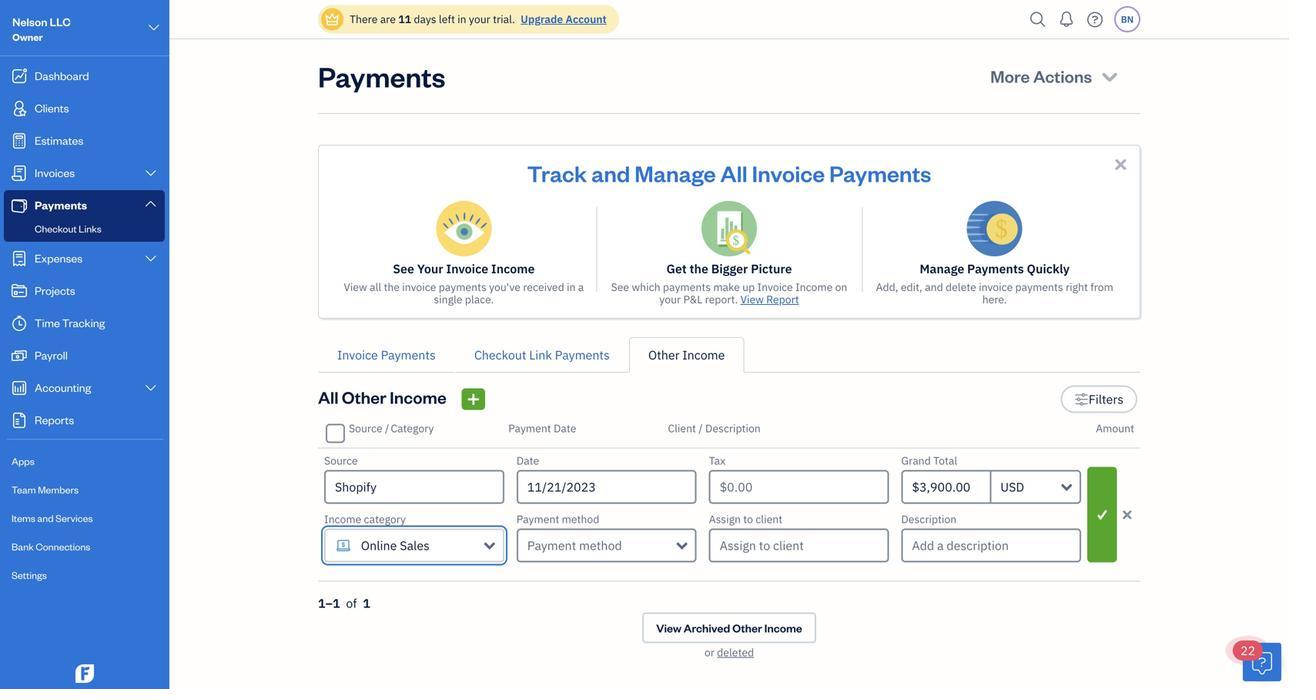 Task type: vqa. For each thing, say whether or not it's contained in the screenshot.
exclamationCircle Icon
no



Task type: describe. For each thing, give the bounding box(es) containing it.
track and manage all invoice payments
[[527, 159, 931, 188]]

notifications image
[[1054, 4, 1079, 35]]

Date in MM/DD/YYYY format text field
[[517, 470, 697, 504]]

checkout links
[[35, 222, 101, 235]]

your inside see which payments make up invoice income on your p&l report.
[[659, 292, 681, 306]]

chevron large down image for payments
[[144, 198, 158, 210]]

bank connections link
[[4, 534, 165, 561]]

and inside manage payments quickly add, edit, and delete invoice payments right from here.
[[925, 280, 943, 294]]

get the bigger picture
[[666, 261, 792, 277]]

chevron large down image for invoices
[[144, 167, 158, 179]]

connections
[[36, 540, 90, 553]]

view for view report
[[740, 292, 764, 306]]

0 horizontal spatial date
[[517, 454, 539, 468]]

more actions
[[990, 65, 1092, 87]]

team
[[12, 483, 36, 496]]

reports
[[35, 412, 74, 427]]

accounting link
[[4, 373, 165, 404]]

income inside see your invoice income view all the invoice payments you've received in a single place.
[[491, 261, 535, 277]]

settings
[[12, 569, 47, 581]]

grand total
[[901, 454, 957, 468]]

payment inside field
[[527, 538, 576, 554]]

payroll
[[35, 348, 68, 362]]

payment image
[[10, 198, 28, 213]]

invoice for payments
[[979, 280, 1013, 294]]

from
[[1091, 280, 1113, 294]]

total
[[933, 454, 957, 468]]

chart image
[[10, 380, 28, 396]]

get
[[666, 261, 687, 277]]

settings image
[[1075, 390, 1089, 409]]

to
[[743, 512, 753, 526]]

owner
[[12, 30, 43, 43]]

payment method inside field
[[527, 538, 622, 554]]

manage inside manage payments quickly add, edit, and delete invoice payments right from here.
[[920, 261, 964, 277]]

0 vertical spatial payment method
[[517, 512, 599, 526]]

see your invoice income view all the invoice payments you've received in a single place.
[[344, 261, 584, 306]]

Description text field
[[901, 529, 1081, 563]]

estimates
[[35, 133, 83, 147]]

projects
[[35, 283, 75, 298]]

services
[[56, 512, 93, 524]]

payments inside manage payments quickly add, edit, and delete invoice payments right from here.
[[967, 261, 1024, 277]]

0 vertical spatial the
[[690, 261, 708, 277]]

report.
[[705, 292, 738, 306]]

and for services
[[37, 512, 54, 524]]

on
[[835, 280, 847, 294]]

0 horizontal spatial manage
[[635, 159, 716, 188]]

category
[[391, 421, 434, 435]]

other income link
[[629, 337, 744, 373]]

account
[[566, 12, 607, 26]]

bigger
[[711, 261, 748, 277]]

items and services link
[[4, 505, 165, 532]]

view inside see your invoice income view all the invoice payments you've received in a single place.
[[344, 280, 367, 294]]

estimate image
[[10, 133, 28, 149]]

chevrondown image
[[1099, 65, 1120, 87]]

apps link
[[4, 448, 165, 475]]

chevron large down image for expenses
[[144, 253, 158, 265]]

invoices link
[[4, 158, 165, 189]]

1–1 of 1
[[318, 595, 370, 611]]

Payment method field
[[517, 529, 697, 563]]

1 horizontal spatial other
[[648, 347, 680, 363]]

time tracking link
[[4, 308, 165, 339]]

invoice inside see which payments make up invoice income on your p&l report.
[[757, 280, 793, 294]]

up
[[742, 280, 755, 294]]

0 horizontal spatial all
[[318, 386, 338, 408]]

you've
[[489, 280, 521, 294]]

source / category
[[349, 421, 434, 435]]

project image
[[10, 283, 28, 299]]

of
[[346, 595, 357, 611]]

cancel image
[[1120, 506, 1134, 524]]

expense image
[[10, 251, 28, 266]]

track
[[527, 159, 587, 188]]

see for which
[[611, 280, 629, 294]]

0 vertical spatial in
[[458, 12, 466, 26]]

dashboard image
[[10, 69, 28, 84]]

online
[[361, 538, 397, 554]]

main element
[[0, 0, 208, 689]]

llc
[[50, 14, 71, 29]]

place.
[[465, 292, 494, 306]]

search image
[[1026, 8, 1050, 31]]

single
[[434, 292, 462, 306]]

nelson llc owner
[[12, 14, 71, 43]]

save image
[[1089, 506, 1116, 524]]

amount
[[1096, 421, 1134, 435]]

dashboard link
[[4, 61, 165, 92]]

1 vertical spatial payment
[[517, 512, 559, 526]]

items and services
[[12, 512, 93, 524]]

0 vertical spatial chevron large down image
[[147, 18, 161, 37]]

income category
[[324, 512, 406, 526]]

apps
[[12, 455, 34, 467]]

1 vertical spatial other
[[342, 386, 386, 408]]

payments inside 'link'
[[381, 347, 436, 363]]

$0.00
[[720, 479, 753, 495]]

assign to client
[[709, 512, 783, 526]]

trial.
[[493, 12, 515, 26]]

upgrade account link
[[518, 12, 607, 26]]

Source text field
[[326, 472, 503, 502]]

see for your
[[393, 261, 414, 277]]

items
[[12, 512, 35, 524]]

payments for add,
[[1015, 280, 1063, 294]]

crown image
[[324, 11, 340, 27]]

dashboard
[[35, 68, 89, 83]]

freshbooks image
[[72, 665, 97, 683]]

payments link
[[4, 190, 165, 219]]

grand
[[901, 454, 931, 468]]

checkout for checkout links
[[35, 222, 77, 235]]

money image
[[10, 348, 28, 363]]

invoice inside 'link'
[[337, 347, 378, 363]]

nelson
[[12, 14, 47, 29]]

usd button
[[991, 470, 1081, 504]]

client / description
[[668, 421, 761, 435]]

usd
[[1001, 479, 1024, 495]]

bn
[[1121, 13, 1134, 25]]

or deleted
[[705, 645, 754, 660]]

settings link
[[4, 562, 165, 589]]

Income category field
[[324, 529, 504, 563]]

invoice for your
[[402, 280, 436, 294]]

or
[[705, 645, 715, 660]]

bank
[[12, 540, 34, 553]]

income inside see which payments make up invoice income on your p&l report.
[[796, 280, 833, 294]]

projects link
[[4, 276, 165, 306]]

go to help image
[[1083, 8, 1107, 31]]

chevron large down image for accounting
[[144, 382, 158, 394]]

tax $0.00
[[709, 454, 753, 495]]

source for source
[[324, 454, 358, 468]]

payroll link
[[4, 340, 165, 371]]



Task type: locate. For each thing, give the bounding box(es) containing it.
0 vertical spatial see
[[393, 261, 414, 277]]

3 payments from the left
[[1015, 280, 1063, 294]]

0 vertical spatial method
[[562, 512, 599, 526]]

other up source / category
[[342, 386, 386, 408]]

and for manage
[[591, 159, 630, 188]]

quickly
[[1027, 261, 1070, 277]]

2 chevron large down image from the top
[[144, 382, 158, 394]]

and right the items
[[37, 512, 54, 524]]

payment date
[[508, 421, 576, 435]]

date up "date in mm/dd/yyyy format" text field
[[554, 421, 576, 435]]

payments down quickly
[[1015, 280, 1063, 294]]

checkout links link
[[7, 219, 162, 238]]

checkout left "link"
[[474, 347, 526, 363]]

category
[[364, 512, 406, 526]]

1 payments from the left
[[439, 280, 487, 294]]

1 horizontal spatial description
[[901, 512, 957, 526]]

deleted
[[717, 645, 754, 660]]

filters
[[1089, 391, 1124, 407]]

invoice right delete on the top right of page
[[979, 280, 1013, 294]]

checkout for checkout link payments
[[474, 347, 526, 363]]

0 vertical spatial other
[[648, 347, 680, 363]]

there
[[350, 12, 378, 26]]

p&l
[[683, 292, 703, 306]]

$0.00 button
[[709, 470, 889, 504]]

in left a
[[567, 280, 576, 294]]

0 horizontal spatial view
[[344, 280, 367, 294]]

2 payments from the left
[[663, 280, 711, 294]]

see left your
[[393, 261, 414, 277]]

1 horizontal spatial checkout
[[474, 347, 526, 363]]

view archived other income link
[[642, 613, 816, 643]]

checkout
[[35, 222, 77, 235], [474, 347, 526, 363]]

1 horizontal spatial payments
[[663, 280, 711, 294]]

invoice inside see your invoice income view all the invoice payments you've received in a single place.
[[402, 280, 436, 294]]

payments down get
[[663, 280, 711, 294]]

0 vertical spatial description
[[705, 421, 761, 435]]

expenses link
[[4, 243, 165, 274]]

view left the all
[[344, 280, 367, 294]]

assign
[[709, 512, 741, 526]]

tax
[[709, 454, 726, 468]]

0 horizontal spatial /
[[385, 421, 389, 435]]

chevron large down image
[[144, 198, 158, 210], [144, 382, 158, 394]]

actions
[[1033, 65, 1092, 87]]

manage payments quickly add, edit, and delete invoice payments right from here.
[[876, 261, 1113, 306]]

see your invoice income image
[[436, 201, 492, 256]]

source for source / category
[[349, 421, 382, 435]]

chevron large down image inside invoices "link"
[[144, 167, 158, 179]]

the right the all
[[384, 280, 400, 294]]

payments
[[318, 58, 445, 94], [829, 159, 931, 188], [35, 198, 87, 212], [967, 261, 1024, 277], [381, 347, 436, 363], [555, 347, 610, 363]]

1 vertical spatial manage
[[920, 261, 964, 277]]

payments for income
[[439, 280, 487, 294]]

1 vertical spatial see
[[611, 280, 629, 294]]

1 vertical spatial all
[[318, 386, 338, 408]]

upgrade
[[521, 12, 563, 26]]

source down source / category
[[324, 454, 358, 468]]

reports link
[[4, 405, 165, 436]]

1 horizontal spatial in
[[567, 280, 576, 294]]

Assign to client text field
[[710, 530, 887, 561]]

invoice inside see your invoice income view all the invoice payments you've received in a single place.
[[446, 261, 488, 277]]

add new other income entry image
[[466, 390, 481, 409]]

team members link
[[4, 477, 165, 504]]

bank connections
[[12, 540, 90, 553]]

archived
[[684, 621, 730, 635]]

0 horizontal spatial invoice
[[402, 280, 436, 294]]

other income
[[648, 347, 725, 363]]

2 vertical spatial payment
[[527, 538, 576, 554]]

0 horizontal spatial and
[[37, 512, 54, 524]]

1 vertical spatial the
[[384, 280, 400, 294]]

invoice payments link
[[318, 337, 455, 373]]

1 vertical spatial chevron large down image
[[144, 167, 158, 179]]

0 horizontal spatial other
[[342, 386, 386, 408]]

deleted link
[[717, 645, 754, 660]]

date
[[554, 421, 576, 435], [517, 454, 539, 468]]

expenses
[[35, 251, 83, 265]]

description up tax
[[705, 421, 761, 435]]

1 vertical spatial source
[[324, 454, 358, 468]]

picture
[[751, 261, 792, 277]]

other down which
[[648, 347, 680, 363]]

and
[[591, 159, 630, 188], [925, 280, 943, 294], [37, 512, 54, 524]]

0 vertical spatial source
[[349, 421, 382, 435]]

report image
[[10, 413, 28, 428]]

are
[[380, 12, 396, 26]]

0 horizontal spatial see
[[393, 261, 414, 277]]

1 horizontal spatial date
[[554, 421, 576, 435]]

checkout inside main 'element'
[[35, 222, 77, 235]]

1–1
[[318, 595, 340, 611]]

payments inside main 'element'
[[35, 198, 87, 212]]

1 horizontal spatial see
[[611, 280, 629, 294]]

chevron large down image up checkout links link
[[144, 198, 158, 210]]

1 vertical spatial method
[[579, 538, 622, 554]]

the
[[690, 261, 708, 277], [384, 280, 400, 294]]

0 horizontal spatial the
[[384, 280, 400, 294]]

1 vertical spatial and
[[925, 280, 943, 294]]

source down all other income
[[349, 421, 382, 435]]

1 vertical spatial in
[[567, 280, 576, 294]]

1 vertical spatial chevron large down image
[[144, 382, 158, 394]]

1 horizontal spatial /
[[699, 421, 703, 435]]

payments down your
[[439, 280, 487, 294]]

source
[[349, 421, 382, 435], [324, 454, 358, 468]]

description down "grand total (usd)" text box
[[901, 512, 957, 526]]

filters button
[[1061, 385, 1137, 413]]

your
[[469, 12, 490, 26], [659, 292, 681, 306]]

1 horizontal spatial the
[[690, 261, 708, 277]]

1
[[363, 595, 370, 611]]

1 vertical spatial description
[[901, 512, 957, 526]]

0 vertical spatial all
[[720, 159, 748, 188]]

payment method up the payment method field
[[517, 512, 599, 526]]

2 vertical spatial other
[[732, 621, 762, 635]]

view for view archived other income
[[656, 621, 681, 635]]

online sales
[[361, 538, 430, 554]]

0 horizontal spatial payments
[[439, 280, 487, 294]]

payment
[[508, 421, 551, 435], [517, 512, 559, 526], [527, 538, 576, 554]]

date down the payment date
[[517, 454, 539, 468]]

income
[[491, 261, 535, 277], [796, 280, 833, 294], [683, 347, 725, 363], [390, 386, 447, 408], [324, 512, 361, 526], [764, 621, 802, 635]]

method inside field
[[579, 538, 622, 554]]

invoice image
[[10, 166, 28, 181]]

0 vertical spatial manage
[[635, 159, 716, 188]]

0 vertical spatial and
[[591, 159, 630, 188]]

1 vertical spatial date
[[517, 454, 539, 468]]

2 / from the left
[[699, 421, 703, 435]]

timer image
[[10, 316, 28, 331]]

invoice
[[402, 280, 436, 294], [979, 280, 1013, 294]]

checkout link payments
[[474, 347, 610, 363]]

2 horizontal spatial and
[[925, 280, 943, 294]]

the right get
[[690, 261, 708, 277]]

more actions button
[[977, 58, 1134, 95]]

add,
[[876, 280, 898, 294]]

payments inside see which payments make up invoice income on your p&l report.
[[663, 280, 711, 294]]

tracking
[[62, 315, 105, 330]]

view left 'archived'
[[656, 621, 681, 635]]

chevron large down image
[[147, 18, 161, 37], [144, 167, 158, 179], [144, 253, 158, 265]]

and inside main 'element'
[[37, 512, 54, 524]]

invoice inside manage payments quickly add, edit, and delete invoice payments right from here.
[[979, 280, 1013, 294]]

method up the payment method field
[[562, 512, 599, 526]]

time tracking
[[35, 315, 105, 330]]

see
[[393, 261, 414, 277], [611, 280, 629, 294]]

get the bigger picture image
[[702, 201, 757, 256]]

members
[[38, 483, 79, 496]]

amount button
[[1096, 421, 1134, 435]]

1 invoice from the left
[[402, 280, 436, 294]]

time
[[35, 315, 60, 330]]

1 / from the left
[[385, 421, 389, 435]]

0 vertical spatial checkout
[[35, 222, 77, 235]]

see which payments make up invoice income on your p&l report.
[[611, 280, 847, 306]]

1 horizontal spatial and
[[591, 159, 630, 188]]

your left p&l
[[659, 292, 681, 306]]

resource center badge image
[[1243, 643, 1281, 682]]

left
[[439, 12, 455, 26]]

other up deleted
[[732, 621, 762, 635]]

0 horizontal spatial in
[[458, 12, 466, 26]]

estimates link
[[4, 126, 165, 156]]

payment method down "date in mm/dd/yyyy format" text field
[[527, 538, 622, 554]]

chevron large down image down payroll link
[[144, 382, 158, 394]]

0 vertical spatial chevron large down image
[[144, 198, 158, 210]]

0 vertical spatial your
[[469, 12, 490, 26]]

received
[[523, 280, 564, 294]]

and right the edit,
[[925, 280, 943, 294]]

close image
[[1112, 156, 1130, 173]]

view right make
[[740, 292, 764, 306]]

in right left
[[458, 12, 466, 26]]

see inside see which payments make up invoice income on your p&l report.
[[611, 280, 629, 294]]

your left trial.
[[469, 12, 490, 26]]

/ for category
[[385, 421, 389, 435]]

see left which
[[611, 280, 629, 294]]

bn button
[[1114, 6, 1141, 32]]

payments inside see your invoice income view all the invoice payments you've received in a single place.
[[439, 280, 487, 294]]

1 vertical spatial payment method
[[527, 538, 622, 554]]

in inside see your invoice income view all the invoice payments you've received in a single place.
[[567, 280, 576, 294]]

0 vertical spatial date
[[554, 421, 576, 435]]

client
[[756, 512, 783, 526]]

report
[[766, 292, 799, 306]]

and right track
[[591, 159, 630, 188]]

manage payments quickly image
[[967, 201, 1022, 256]]

0 horizontal spatial your
[[469, 12, 490, 26]]

payments inside manage payments quickly add, edit, and delete invoice payments right from here.
[[1015, 280, 1063, 294]]

clients link
[[4, 93, 165, 124]]

invoice down your
[[402, 280, 436, 294]]

the inside see your invoice income view all the invoice payments you've received in a single place.
[[384, 280, 400, 294]]

1 horizontal spatial your
[[659, 292, 681, 306]]

1 vertical spatial your
[[659, 292, 681, 306]]

method
[[562, 512, 599, 526], [579, 538, 622, 554]]

edit,
[[901, 280, 922, 294]]

1 horizontal spatial all
[[720, 159, 748, 188]]

1 horizontal spatial invoice
[[979, 280, 1013, 294]]

2 invoice from the left
[[979, 280, 1013, 294]]

1 vertical spatial checkout
[[474, 347, 526, 363]]

make
[[713, 280, 740, 294]]

team members
[[12, 483, 79, 496]]

/ right the client
[[699, 421, 703, 435]]

method down "date in mm/dd/yyyy format" text field
[[579, 538, 622, 554]]

1 horizontal spatial manage
[[920, 261, 964, 277]]

see inside see your invoice income view all the invoice payments you've received in a single place.
[[393, 261, 414, 277]]

all other income
[[318, 386, 447, 408]]

22 button
[[1233, 641, 1281, 682]]

link
[[529, 347, 552, 363]]

client image
[[10, 101, 28, 116]]

all down invoice payments 'link'
[[318, 386, 338, 408]]

checkout up 'expenses'
[[35, 222, 77, 235]]

0 vertical spatial payment
[[508, 421, 551, 435]]

here.
[[982, 292, 1007, 306]]

/ for description
[[699, 421, 703, 435]]

2 horizontal spatial other
[[732, 621, 762, 635]]

0 horizontal spatial description
[[705, 421, 761, 435]]

1 chevron large down image from the top
[[144, 198, 158, 210]]

manage
[[635, 159, 716, 188], [920, 261, 964, 277]]

view archived other income
[[656, 621, 802, 635]]

2 vertical spatial and
[[37, 512, 54, 524]]

2 horizontal spatial view
[[740, 292, 764, 306]]

chevron large down image inside payments link
[[144, 198, 158, 210]]

all up get the bigger picture at right top
[[720, 159, 748, 188]]

/ left category
[[385, 421, 389, 435]]

Grand Total (USD) text field
[[901, 470, 991, 504]]

more
[[990, 65, 1030, 87]]

invoices
[[35, 165, 75, 180]]

accounting
[[35, 380, 91, 395]]

2 horizontal spatial payments
[[1015, 280, 1063, 294]]

0 horizontal spatial checkout
[[35, 222, 77, 235]]

1 horizontal spatial view
[[656, 621, 681, 635]]

2 vertical spatial chevron large down image
[[144, 253, 158, 265]]



